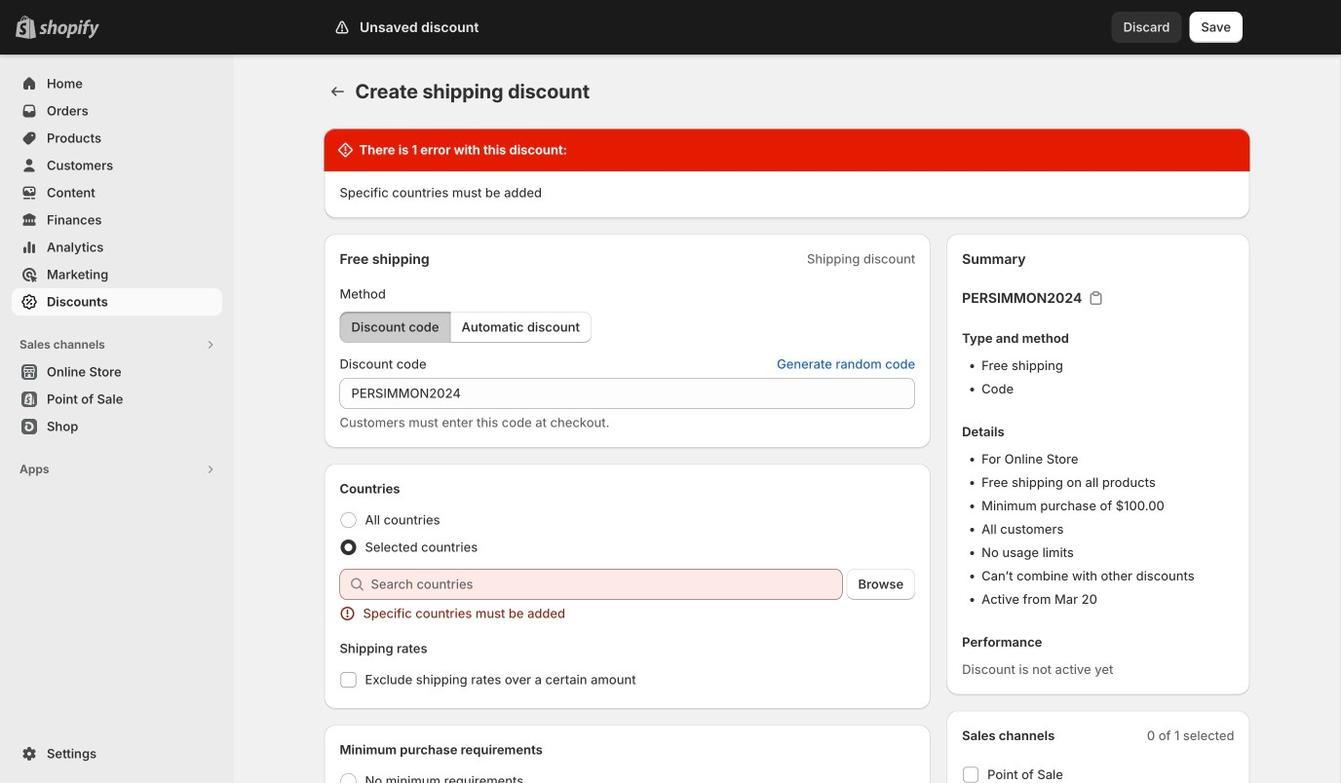 Task type: vqa. For each thing, say whether or not it's contained in the screenshot.
the Search collections "text field"
no



Task type: describe. For each thing, give the bounding box(es) containing it.
Search countries text field
[[371, 569, 843, 601]]



Task type: locate. For each thing, give the bounding box(es) containing it.
shopify image
[[39, 19, 99, 39]]

None text field
[[340, 378, 916, 409]]



